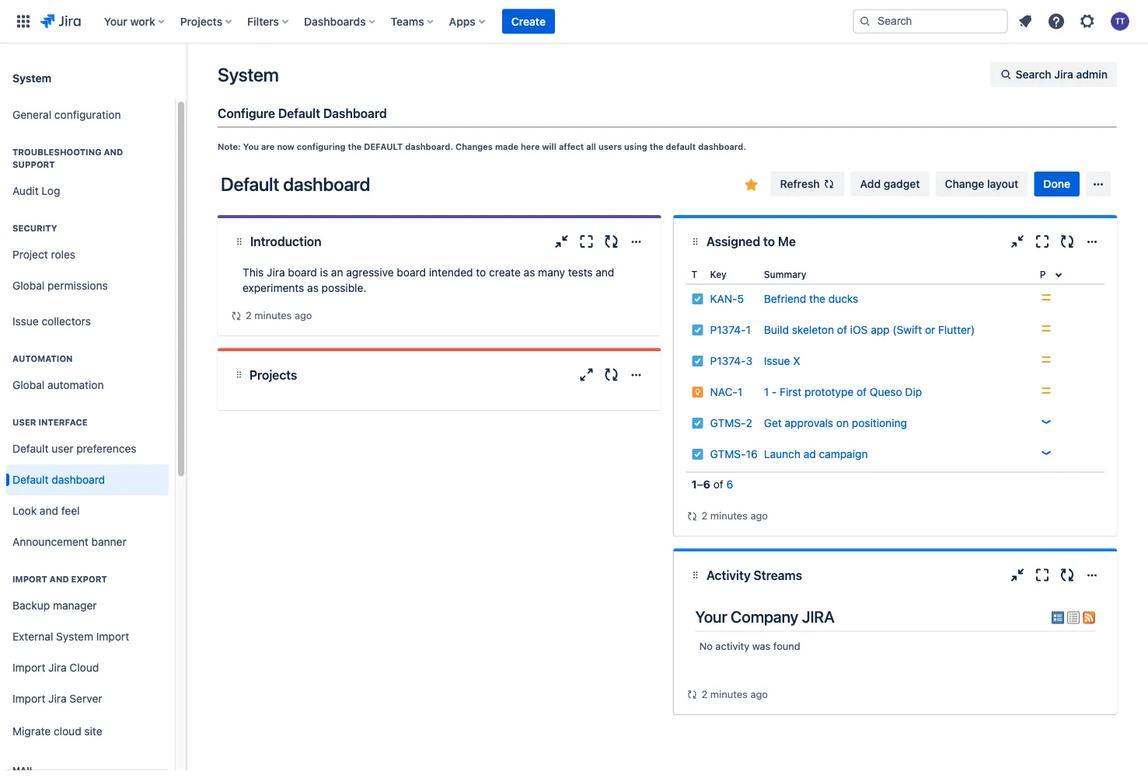 Task type: vqa. For each thing, say whether or not it's contained in the screenshot.
positioning
yes



Task type: locate. For each thing, give the bounding box(es) containing it.
0 horizontal spatial projects
[[180, 15, 222, 28]]

and inside troubleshooting and support
[[104, 147, 123, 157]]

0 vertical spatial medium image
[[1040, 292, 1053, 304]]

create
[[489, 266, 521, 279]]

minutes for activity streams
[[710, 689, 748, 700]]

ad
[[804, 448, 816, 461]]

0 horizontal spatial to
[[476, 266, 486, 279]]

1 global from the top
[[12, 280, 44, 292]]

minutes inside activity streams region
[[710, 689, 748, 700]]

sidebar navigation image
[[169, 62, 204, 93]]

the inside assigned to me region
[[809, 293, 826, 306]]

1 horizontal spatial issue
[[764, 355, 790, 368]]

0 vertical spatial p1374-
[[710, 324, 746, 337]]

banner
[[0, 0, 1148, 44]]

issue for issue x
[[764, 355, 790, 368]]

issue left collectors
[[12, 315, 39, 328]]

jira left the admin
[[1055, 68, 1074, 81]]

experiments
[[243, 282, 304, 295]]

0 vertical spatial of
[[837, 324, 847, 337]]

default dashboard down now on the left of the page
[[221, 173, 370, 195]]

all
[[586, 142, 596, 152]]

0 vertical spatial ago
[[295, 310, 312, 321]]

issue x link
[[764, 355, 800, 368]]

as left the possible.
[[307, 282, 319, 295]]

1 p1374- from the top
[[710, 324, 746, 337]]

dashboard down configuring
[[283, 173, 370, 195]]

your up no
[[695, 608, 727, 627]]

backup manager link
[[6, 591, 169, 622]]

task image down idea icon
[[692, 417, 704, 430]]

global for global automation
[[12, 379, 44, 392]]

2 p1374- from the top
[[710, 355, 746, 368]]

users
[[599, 142, 622, 152]]

note: you are now configuring the default dashboard. changes made here will affect all users using the default  dashboard.
[[218, 142, 746, 152]]

search jira admin image
[[1000, 68, 1013, 81]]

gtms- up 6 link
[[710, 448, 746, 461]]

2 horizontal spatial system
[[218, 64, 279, 86]]

maximize activity streams image
[[1033, 566, 1052, 585]]

2 minutes ago for introduction
[[246, 310, 312, 321]]

minutes inside assigned to me region
[[710, 510, 748, 522]]

dashboard. right default in the top right of the page
[[698, 142, 746, 152]]

system down "manager"
[[56, 631, 93, 644]]

ago up activity streams
[[751, 510, 768, 522]]

2 minutes ago down activity
[[702, 689, 768, 700]]

prototype
[[805, 386, 854, 399]]

troubleshooting and support
[[12, 147, 123, 170]]

2 inside activity streams region
[[702, 689, 708, 700]]

2 horizontal spatial the
[[809, 293, 826, 306]]

global inside security group
[[12, 280, 44, 292]]

0 horizontal spatial default dashboard
[[12, 474, 105, 487]]

nac-
[[710, 386, 738, 399]]

medium image up medium image on the top right of page
[[1040, 323, 1053, 335]]

1 horizontal spatial system
[[56, 631, 93, 644]]

2 left get
[[746, 417, 753, 430]]

star default dashboard image
[[742, 176, 761, 194]]

0 vertical spatial gtms-
[[710, 417, 746, 430]]

2 vertical spatial ago
[[751, 689, 768, 700]]

1 horizontal spatial dashboard
[[283, 173, 370, 195]]

2 global from the top
[[12, 379, 44, 392]]

2 down –
[[702, 510, 708, 522]]

1 - first prototype of queso dip
[[764, 386, 922, 399]]

1 vertical spatial default dashboard
[[12, 474, 105, 487]]

summary
[[764, 269, 807, 280]]

task image
[[692, 293, 704, 306]]

jira
[[1055, 68, 1074, 81], [267, 266, 285, 279], [48, 662, 67, 675], [48, 693, 67, 706]]

backup
[[12, 600, 50, 613]]

task image for p1374-1
[[692, 324, 704, 337]]

ago inside introduction region
[[295, 310, 312, 321]]

1 horizontal spatial projects
[[249, 368, 297, 383]]

2 minutes ago down experiments
[[246, 310, 312, 321]]

1
[[746, 324, 751, 337], [738, 386, 743, 399], [764, 386, 769, 399], [692, 479, 697, 491]]

kan-5 link
[[710, 293, 744, 306]]

1 vertical spatial to
[[476, 266, 486, 279]]

issue inside issue collectors link
[[12, 315, 39, 328]]

1 vertical spatial projects
[[249, 368, 297, 383]]

jira for board
[[267, 266, 285, 279]]

1 vertical spatial dashboard
[[52, 474, 105, 487]]

user interface group
[[6, 401, 169, 563]]

1 vertical spatial as
[[307, 282, 319, 295]]

work
[[130, 15, 155, 28]]

dashboard. left changes
[[405, 142, 453, 152]]

2 vertical spatial medium image
[[1040, 385, 1053, 397]]

project
[[12, 248, 48, 261]]

your work button
[[99, 9, 171, 34]]

2 minutes ago inside activity streams region
[[702, 689, 768, 700]]

is
[[320, 266, 328, 279]]

1 6 from the left
[[703, 479, 711, 491]]

minutes for assigned to me
[[710, 510, 748, 522]]

manager
[[53, 600, 97, 613]]

2 vertical spatial minutes
[[710, 689, 748, 700]]

external
[[12, 631, 53, 644]]

minutes inside introduction region
[[254, 310, 292, 321]]

jira inside this jira board is an agressive board intended to create as many tests and experiments as possible.
[[267, 266, 285, 279]]

1 vertical spatial p1374-
[[710, 355, 746, 368]]

0 vertical spatial issue
[[12, 315, 39, 328]]

2 right an arrow curved in a circular way on the button that refreshes the dashboard icon
[[246, 310, 252, 321]]

the left ducks on the top of page
[[809, 293, 826, 306]]

1 horizontal spatial 6
[[727, 479, 733, 491]]

issue left x
[[764, 355, 790, 368]]

1 vertical spatial medium image
[[1040, 323, 1053, 335]]

announcement banner
[[12, 536, 127, 549]]

import jira server
[[12, 693, 102, 706]]

security group
[[6, 207, 169, 306]]

1 vertical spatial global
[[12, 379, 44, 392]]

1 horizontal spatial dashboard.
[[698, 142, 746, 152]]

appswitcher icon image
[[14, 12, 33, 31]]

0 vertical spatial dashboard
[[283, 173, 370, 195]]

import for import jira server
[[12, 693, 45, 706]]

0 horizontal spatial dashboard
[[52, 474, 105, 487]]

0 horizontal spatial dashboard.
[[405, 142, 453, 152]]

p1374- down the kan-5
[[710, 324, 746, 337]]

import up migrate
[[12, 693, 45, 706]]

–
[[697, 479, 703, 491]]

refresh
[[780, 178, 820, 190]]

2 an arrow curved in a circular way on the button that refreshes the dashboard image from the top
[[686, 689, 699, 701]]

global inside automation group
[[12, 379, 44, 392]]

your
[[104, 15, 127, 28], [695, 608, 727, 627]]

2 vertical spatial 2 minutes ago
[[702, 689, 768, 700]]

0 vertical spatial as
[[524, 266, 535, 279]]

change
[[945, 178, 985, 190]]

0 horizontal spatial as
[[307, 282, 319, 295]]

low image
[[1040, 447, 1053, 459]]

apps
[[449, 15, 476, 28]]

1 left -
[[764, 386, 769, 399]]

p1374- up nac-1 link on the right of the page
[[710, 355, 746, 368]]

your profile and settings image
[[1111, 12, 1130, 31]]

6 right –
[[727, 479, 733, 491]]

0 vertical spatial global
[[12, 280, 44, 292]]

an arrow curved in a circular way on the button that refreshes the dashboard image inside activity streams region
[[686, 689, 699, 701]]

activity streams region
[[686, 599, 1105, 703]]

jira inside button
[[1055, 68, 1074, 81]]

default down you
[[221, 173, 279, 195]]

your inside popup button
[[104, 15, 127, 28]]

company
[[731, 608, 799, 627]]

configure default dashboard
[[218, 106, 387, 121]]

6
[[703, 479, 711, 491], [727, 479, 733, 491]]

key
[[710, 269, 727, 280]]

and inside user interface group
[[40, 505, 58, 518]]

1 horizontal spatial as
[[524, 266, 535, 279]]

maximize introduction image
[[577, 232, 596, 251]]

ago down 'was'
[[751, 689, 768, 700]]

issue collectors link
[[6, 306, 169, 337]]

task image down task image
[[692, 324, 704, 337]]

minutes down 6 link
[[710, 510, 748, 522]]

and inside this jira board is an agressive board intended to create as many tests and experiments as possible.
[[596, 266, 614, 279]]

board left the intended
[[397, 266, 426, 279]]

jira left the cloud
[[48, 662, 67, 675]]

and right tests
[[596, 266, 614, 279]]

search image
[[859, 15, 872, 28]]

apps button
[[444, 9, 491, 34]]

import for import and export
[[12, 575, 47, 585]]

ago down experiments
[[295, 310, 312, 321]]

filters
[[247, 15, 279, 28]]

0 vertical spatial to
[[763, 234, 775, 249]]

1 gtms- from the top
[[710, 417, 746, 430]]

import
[[12, 575, 47, 585], [96, 631, 129, 644], [12, 662, 45, 675], [12, 693, 45, 706]]

to left create
[[476, 266, 486, 279]]

2 inside introduction region
[[246, 310, 252, 321]]

2 medium image from the top
[[1040, 323, 1053, 335]]

and up backup manager
[[50, 575, 69, 585]]

1 vertical spatial ago
[[751, 510, 768, 522]]

and down configuration
[[104, 147, 123, 157]]

create
[[511, 15, 546, 28]]

filters button
[[243, 9, 295, 34]]

2 minutes ago inside introduction region
[[246, 310, 312, 321]]

1 an arrow curved in a circular way on the button that refreshes the dashboard image from the top
[[686, 511, 699, 523]]

t
[[692, 269, 698, 280]]

issue for issue collectors
[[12, 315, 39, 328]]

6 link
[[727, 479, 733, 491]]

1 vertical spatial issue
[[764, 355, 790, 368]]

0 vertical spatial your
[[104, 15, 127, 28]]

task image for gtms-2
[[692, 417, 704, 430]]

import down external
[[12, 662, 45, 675]]

task image up –
[[692, 449, 704, 461]]

jira up experiments
[[267, 266, 285, 279]]

0 horizontal spatial your
[[104, 15, 127, 28]]

ago for introduction
[[295, 310, 312, 321]]

2 gtms- from the top
[[710, 448, 746, 461]]

0 horizontal spatial board
[[288, 266, 317, 279]]

0 horizontal spatial 6
[[703, 479, 711, 491]]

general
[[12, 109, 51, 121]]

0 vertical spatial an arrow curved in a circular way on the button that refreshes the dashboard image
[[686, 511, 699, 523]]

will
[[542, 142, 557, 152]]

queso
[[870, 386, 902, 399]]

2 for activity streams
[[702, 689, 708, 700]]

1 vertical spatial of
[[857, 386, 867, 399]]

ago for activity streams
[[751, 689, 768, 700]]

medium image down 'p' at the top
[[1040, 292, 1053, 304]]

1 horizontal spatial default dashboard
[[221, 173, 370, 195]]

refresh introduction image
[[602, 232, 621, 251]]

1 vertical spatial gtms-
[[710, 448, 746, 461]]

notifications image
[[1016, 12, 1035, 31]]

board left is
[[288, 266, 317, 279]]

3 task image from the top
[[692, 417, 704, 430]]

2 down no
[[702, 689, 708, 700]]

skeleton
[[792, 324, 834, 337]]

befriend
[[764, 293, 806, 306]]

banner containing your work
[[0, 0, 1148, 44]]

1 left 6 link
[[692, 479, 697, 491]]

1 vertical spatial an arrow curved in a circular way on the button that refreshes the dashboard image
[[686, 689, 699, 701]]

permissions
[[47, 280, 108, 292]]

0 horizontal spatial issue
[[12, 315, 39, 328]]

p1374- for 1
[[710, 324, 746, 337]]

automation group
[[6, 337, 169, 406]]

0 vertical spatial 2 minutes ago
[[246, 310, 312, 321]]

the left default
[[348, 142, 362, 152]]

gtms- down nac-1
[[710, 417, 746, 430]]

p1374-1 link
[[710, 324, 751, 337]]

issue collectors
[[12, 315, 91, 328]]

no
[[699, 641, 713, 653]]

medium image
[[1040, 292, 1053, 304], [1040, 323, 1053, 335], [1040, 385, 1053, 397]]

jira for server
[[48, 693, 67, 706]]

as
[[524, 266, 535, 279], [307, 282, 319, 295]]

import and export group
[[6, 558, 169, 754]]

refresh image
[[823, 178, 835, 190]]

dashboard down the default user preferences
[[52, 474, 105, 487]]

minimize activity streams image
[[1008, 566, 1027, 585]]

default
[[278, 106, 320, 121], [221, 173, 279, 195], [12, 443, 49, 456], [12, 474, 49, 487]]

2 horizontal spatial of
[[857, 386, 867, 399]]

issue inside assigned to me region
[[764, 355, 790, 368]]

2 6 from the left
[[727, 479, 733, 491]]

import up "backup" at the left of the page
[[12, 575, 47, 585]]

and
[[104, 147, 123, 157], [596, 266, 614, 279], [40, 505, 58, 518], [50, 575, 69, 585]]

task image up idea icon
[[692, 355, 704, 368]]

2 dashboard. from the left
[[698, 142, 746, 152]]

minutes down experiments
[[254, 310, 292, 321]]

global down project
[[12, 280, 44, 292]]

ago inside activity streams region
[[751, 689, 768, 700]]

of left 6 link
[[713, 479, 724, 491]]

default down user
[[12, 443, 49, 456]]

the right using
[[650, 142, 664, 152]]

1 vertical spatial 2 minutes ago
[[702, 510, 768, 522]]

an arrow curved in a circular way on the button that refreshes the dashboard image for assigned to me
[[686, 511, 699, 523]]

jira left server
[[48, 693, 67, 706]]

many
[[538, 266, 565, 279]]

2 minutes ago down 6 link
[[702, 510, 768, 522]]

1 vertical spatial minutes
[[710, 510, 748, 522]]

of left queso
[[857, 386, 867, 399]]

system up "configure"
[[218, 64, 279, 86]]

your left work at the top left of page
[[104, 15, 127, 28]]

6 left 6 link
[[703, 479, 711, 491]]

gtms- for 16
[[710, 448, 746, 461]]

1 horizontal spatial board
[[397, 266, 426, 279]]

admin
[[1076, 68, 1108, 81]]

0 vertical spatial projects
[[180, 15, 222, 28]]

3 medium image from the top
[[1040, 385, 1053, 397]]

as left the many
[[524, 266, 535, 279]]

of left ios
[[837, 324, 847, 337]]

jira image
[[40, 12, 81, 31], [40, 12, 81, 31]]

0 vertical spatial minutes
[[254, 310, 292, 321]]

your for your company jira
[[695, 608, 727, 627]]

idea image
[[692, 386, 704, 399]]

task image
[[692, 324, 704, 337], [692, 355, 704, 368], [692, 417, 704, 430], [692, 449, 704, 461]]

ago inside assigned to me region
[[751, 510, 768, 522]]

your inside activity streams region
[[695, 608, 727, 627]]

positioning
[[852, 417, 907, 430]]

on
[[836, 417, 849, 430]]

jira for admin
[[1055, 68, 1074, 81]]

minutes down activity
[[710, 689, 748, 700]]

and left feel on the bottom of page
[[40, 505, 58, 518]]

to left me
[[763, 234, 775, 249]]

security
[[12, 224, 57, 234]]

minutes
[[254, 310, 292, 321], [710, 510, 748, 522], [710, 689, 748, 700]]

dashboard
[[283, 173, 370, 195], [52, 474, 105, 487]]

assigned
[[707, 234, 760, 249]]

p1374- for 3
[[710, 355, 746, 368]]

medium image up low image
[[1040, 385, 1053, 397]]

migrate cloud site
[[12, 726, 102, 739]]

flutter)
[[938, 324, 975, 337]]

system inside the import and export group
[[56, 631, 93, 644]]

1 task image from the top
[[692, 324, 704, 337]]

1 horizontal spatial of
[[837, 324, 847, 337]]

system
[[218, 64, 279, 86], [12, 71, 51, 84], [56, 631, 93, 644]]

2 minutes ago for activity streams
[[702, 689, 768, 700]]

import jira cloud
[[12, 662, 99, 675]]

audit log link
[[6, 176, 169, 207]]

0 horizontal spatial of
[[713, 479, 724, 491]]

global down automation
[[12, 379, 44, 392]]

2 minutes ago inside assigned to me region
[[702, 510, 768, 522]]

0 vertical spatial default dashboard
[[221, 173, 370, 195]]

help image
[[1047, 12, 1066, 31]]

1 vertical spatial your
[[695, 608, 727, 627]]

external system import
[[12, 631, 129, 644]]

2 task image from the top
[[692, 355, 704, 368]]

general configuration link
[[6, 100, 169, 131]]

settings image
[[1078, 12, 1097, 31]]

more dashboard actions image
[[1089, 175, 1108, 194]]

projects inside popup button
[[180, 15, 222, 28]]

build skeleton of ios app (swift or flutter) link
[[764, 324, 975, 337]]

an arrow curved in a circular way on the button that refreshes the dashboard image
[[686, 511, 699, 523], [686, 689, 699, 701]]

system up general
[[12, 71, 51, 84]]

(swift
[[893, 324, 922, 337]]

default dashboard down user
[[12, 474, 105, 487]]

search
[[1016, 68, 1052, 81]]

default user preferences
[[12, 443, 136, 456]]

default up the 'look'
[[12, 474, 49, 487]]

audit log
[[12, 185, 60, 198]]

1 horizontal spatial your
[[695, 608, 727, 627]]

ago
[[295, 310, 312, 321], [751, 510, 768, 522], [751, 689, 768, 700]]

external system import link
[[6, 622, 169, 653]]

global permissions
[[12, 280, 108, 292]]



Task type: describe. For each thing, give the bounding box(es) containing it.
search jira admin
[[1016, 68, 1108, 81]]

project roles link
[[6, 239, 169, 271]]

backup manager
[[12, 600, 97, 613]]

more actions for activity streams gadget image
[[1083, 566, 1102, 585]]

2 board from the left
[[397, 266, 426, 279]]

troubleshooting
[[12, 147, 101, 157]]

change layout button
[[936, 172, 1028, 197]]

issue x
[[764, 355, 800, 368]]

minutes for introduction
[[254, 310, 292, 321]]

refresh button
[[771, 172, 845, 197]]

project roles
[[12, 248, 75, 261]]

more actions for assigned to me gadget image
[[1083, 232, 1102, 251]]

export
[[71, 575, 107, 585]]

p1374-1
[[710, 324, 751, 337]]

get approvals on positioning
[[764, 417, 907, 430]]

troubleshooting and support group
[[6, 131, 169, 211]]

user
[[12, 418, 36, 428]]

interface
[[38, 418, 88, 428]]

minimize introduction image
[[552, 232, 571, 251]]

your for your work
[[104, 15, 127, 28]]

dashboards button
[[299, 9, 381, 34]]

default up now on the left of the page
[[278, 106, 320, 121]]

feel
[[61, 505, 80, 518]]

configuring
[[297, 142, 346, 152]]

refresh activity streams image
[[1058, 566, 1077, 585]]

medium image
[[1040, 354, 1053, 366]]

ducks
[[829, 293, 859, 306]]

layout
[[987, 178, 1019, 190]]

default
[[666, 142, 696, 152]]

import down backup manager link
[[96, 631, 129, 644]]

gadget
[[884, 178, 920, 190]]

refresh projects image
[[602, 366, 621, 384]]

x
[[793, 355, 800, 368]]

1 - first prototype of queso dip link
[[764, 386, 922, 399]]

banner
[[91, 536, 127, 549]]

medium image for dip
[[1040, 385, 1053, 397]]

task image for p1374-3
[[692, 355, 704, 368]]

app
[[871, 324, 890, 337]]

2 minutes ago for assigned to me
[[702, 510, 768, 522]]

more actions for introduction gadget image
[[627, 232, 646, 251]]

2 for assigned to me
[[702, 510, 708, 522]]

gtms-2
[[710, 417, 753, 430]]

build skeleton of ios app (swift or flutter)
[[764, 324, 975, 337]]

teams
[[391, 15, 424, 28]]

user interface
[[12, 418, 88, 428]]

and for look and feel
[[40, 505, 58, 518]]

get approvals on positioning link
[[764, 417, 907, 430]]

general configuration
[[12, 109, 121, 121]]

to inside this jira board is an agressive board intended to create as many tests and experiments as possible.
[[476, 266, 486, 279]]

default inside default dashboard link
[[12, 474, 49, 487]]

expand projects image
[[577, 366, 596, 384]]

Search field
[[853, 9, 1008, 34]]

roles
[[51, 248, 75, 261]]

and for troubleshooting and support
[[104, 147, 123, 157]]

launch
[[764, 448, 801, 461]]

are
[[261, 142, 275, 152]]

0 horizontal spatial the
[[348, 142, 362, 152]]

primary element
[[9, 0, 853, 43]]

global permissions link
[[6, 271, 169, 302]]

server
[[70, 693, 102, 706]]

import and export
[[12, 575, 107, 585]]

gtms- for 2
[[710, 417, 746, 430]]

more actions for projects gadget image
[[627, 366, 646, 384]]

audit
[[12, 185, 39, 198]]

no activity was found
[[699, 641, 800, 653]]

3
[[746, 355, 753, 368]]

minimize assigned to me image
[[1008, 232, 1027, 251]]

approvals
[[785, 417, 833, 430]]

intended
[[429, 266, 473, 279]]

2 for introduction
[[246, 310, 252, 321]]

migrate
[[12, 726, 51, 739]]

dip
[[905, 386, 922, 399]]

using
[[624, 142, 647, 152]]

default inside default user preferences 'link'
[[12, 443, 49, 456]]

introduction
[[250, 234, 321, 249]]

dashboard inside default dashboard link
[[52, 474, 105, 487]]

dashboard
[[323, 106, 387, 121]]

import jira cloud link
[[6, 653, 169, 684]]

4 task image from the top
[[692, 449, 704, 461]]

medium image for or
[[1040, 323, 1053, 335]]

1 horizontal spatial the
[[650, 142, 664, 152]]

an arrow curved in a circular way on the button that refreshes the dashboard image
[[230, 310, 243, 322]]

1 horizontal spatial to
[[763, 234, 775, 249]]

projects button
[[175, 9, 238, 34]]

configure
[[218, 106, 275, 121]]

nac-1 link
[[710, 386, 743, 399]]

import for import jira cloud
[[12, 662, 45, 675]]

ago for assigned to me
[[751, 510, 768, 522]]

get
[[764, 417, 782, 430]]

add gadget button
[[851, 172, 929, 197]]

user
[[52, 443, 73, 456]]

introduction region
[[230, 265, 649, 324]]

p1374-3
[[710, 355, 753, 368]]

look and feel
[[12, 505, 80, 518]]

an
[[331, 266, 343, 279]]

configuration
[[54, 109, 121, 121]]

automation
[[47, 379, 104, 392]]

collectors
[[42, 315, 91, 328]]

jira
[[802, 608, 835, 627]]

and for import and export
[[50, 575, 69, 585]]

5
[[737, 293, 744, 306]]

activity
[[716, 641, 750, 653]]

found
[[773, 641, 800, 653]]

1 board from the left
[[288, 266, 317, 279]]

global for global permissions
[[12, 280, 44, 292]]

log
[[42, 185, 60, 198]]

jira for cloud
[[48, 662, 67, 675]]

1 down p1374-3 'link' at the top right of page
[[738, 386, 743, 399]]

assigned to me region
[[686, 265, 1105, 524]]

change layout
[[945, 178, 1019, 190]]

create button
[[502, 9, 555, 34]]

preferences
[[76, 443, 136, 456]]

2 vertical spatial of
[[713, 479, 724, 491]]

1 dashboard. from the left
[[405, 142, 453, 152]]

announcement banner link
[[6, 527, 169, 558]]

low image
[[1040, 416, 1053, 428]]

your company jira
[[695, 608, 835, 627]]

this jira board is an agressive board intended to create as many tests and experiments as possible.
[[243, 266, 614, 295]]

1 medium image from the top
[[1040, 292, 1053, 304]]

gtms-16 link
[[710, 448, 758, 461]]

default dashboard inside user interface group
[[12, 474, 105, 487]]

kan-5
[[710, 293, 744, 306]]

support
[[12, 160, 55, 170]]

cloud
[[54, 726, 81, 739]]

1 left the build
[[746, 324, 751, 337]]

an arrow curved in a circular way on the button that refreshes the dashboard image for activity streams
[[686, 689, 699, 701]]

maximize assigned to me image
[[1033, 232, 1052, 251]]

changes
[[456, 142, 493, 152]]

refresh assigned to me image
[[1058, 232, 1077, 251]]

note:
[[218, 142, 241, 152]]

teams button
[[386, 9, 440, 34]]

0 horizontal spatial system
[[12, 71, 51, 84]]

16
[[746, 448, 758, 461]]

search jira admin button
[[991, 62, 1117, 87]]

p
[[1040, 269, 1046, 280]]



